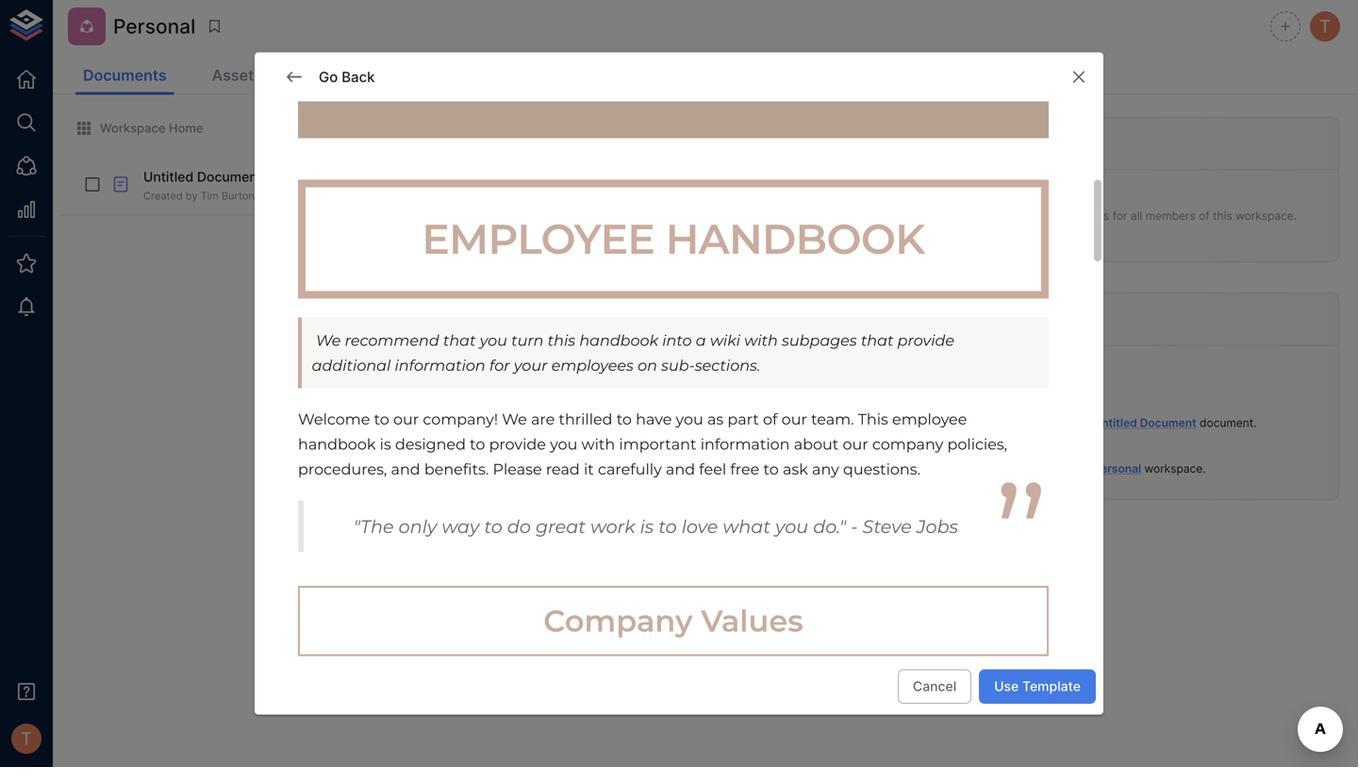 Task type: locate. For each thing, give the bounding box(es) containing it.
of right part
[[763, 410, 778, 428]]

we inside we recommend that you turn this handbook into a wiki with subpages that provide additional information for your employees on sub-sections.
[[316, 331, 341, 350]]

provide up the please
[[489, 435, 546, 453]]

information
[[395, 356, 486, 375], [701, 435, 790, 453]]

information down recommend
[[395, 356, 486, 375]]

insights
[[307, 66, 366, 84]]

that right recommend
[[443, 331, 476, 350]]

0 vertical spatial t button
[[1308, 8, 1344, 44]]

use template button
[[980, 670, 1096, 704]]

our
[[393, 410, 419, 428], [782, 410, 808, 428], [843, 435, 869, 453]]

0 horizontal spatial handbook
[[298, 435, 376, 453]]

into
[[663, 331, 692, 350]]

is left designed
[[380, 435, 391, 453]]

untitled inside 'untitled document created by tim burton just now'
[[143, 169, 194, 185]]

document
[[197, 169, 262, 185], [1141, 416, 1197, 430]]

only
[[399, 516, 437, 538]]

your
[[514, 356, 548, 375]]

0 horizontal spatial for
[[490, 356, 510, 375]]

workspace
[[1145, 462, 1203, 475]]

create new button
[[764, 111, 891, 146]]

0 horizontal spatial t
[[21, 728, 32, 749]]

employee
[[893, 410, 968, 428]]

steve
[[863, 516, 912, 538]]

jobs
[[917, 516, 959, 538]]

home
[[169, 121, 203, 135]]

1 horizontal spatial that
[[861, 331, 894, 350]]

about
[[794, 435, 839, 453]]

2 and from the left
[[666, 460, 695, 478]]

you left do."
[[776, 516, 809, 538]]

this inside we recommend that you turn this handbook into a wiki with subpages that provide additional information for your employees on sub-sections.
[[548, 331, 576, 350]]

1 horizontal spatial for
[[1023, 209, 1038, 223]]

1 vertical spatial .
[[1203, 462, 1206, 475]]

all
[[1131, 209, 1143, 223]]

1 vertical spatial t
[[21, 728, 32, 749]]

1 horizontal spatial this
[[1213, 209, 1233, 223]]

you up read
[[550, 435, 578, 453]]

0 horizontal spatial t button
[[6, 718, 47, 760]]

team.
[[812, 410, 854, 428]]

1 horizontal spatial with
[[745, 331, 778, 350]]

2 that from the left
[[861, 331, 894, 350]]

1 horizontal spatial untitled
[[1094, 416, 1138, 430]]

0 vertical spatial t
[[1320, 16, 1331, 37]]

do
[[508, 516, 531, 538]]

ask
[[783, 460, 809, 478]]

1 that from the left
[[443, 331, 476, 350]]

workspace
[[100, 121, 166, 135]]

1 horizontal spatial t button
[[1308, 8, 1344, 44]]

employee
[[422, 214, 655, 264]]

with right wiki
[[745, 331, 778, 350]]

0 vertical spatial information
[[395, 356, 486, 375]]

0 vertical spatial personal
[[113, 14, 196, 38]]

what
[[723, 516, 771, 538]]

0 horizontal spatial of
[[763, 410, 778, 428]]

back
[[342, 68, 375, 85]]

0 horizontal spatial .
[[1203, 462, 1206, 475]]

1 vertical spatial is
[[640, 516, 654, 538]]

we left are
[[502, 410, 527, 428]]

carefully
[[598, 460, 662, 478]]

0 horizontal spatial and
[[391, 460, 421, 478]]

to down company!
[[470, 435, 485, 453]]

our down "this"
[[843, 435, 869, 453]]

1 horizontal spatial information
[[701, 435, 790, 453]]

provide inside welcome to our company! we are thrilled to have you as part of our team. this employee handbook is designed to provide you with important information about our company policies, procedures, and benefits. please read it carefully and feel free to ask any questions.
[[489, 435, 546, 453]]

for left your
[[490, 356, 510, 375]]

handbook up "employees"
[[580, 331, 659, 350]]

t for right t button
[[1320, 16, 1331, 37]]

our up designed
[[393, 410, 419, 428]]

and down designed
[[391, 460, 421, 478]]

you left turn
[[480, 331, 508, 350]]

this left workspace. on the right of the page
[[1213, 209, 1233, 223]]

0 vertical spatial we
[[316, 331, 341, 350]]

09:05
[[986, 447, 1015, 460]]

0 horizontal spatial is
[[380, 435, 391, 453]]

cancel
[[913, 679, 957, 695]]

any
[[812, 460, 840, 478]]

0 vertical spatial of
[[1199, 209, 1210, 223]]

0 horizontal spatial provide
[[489, 435, 546, 453]]

1 vertical spatial with
[[582, 435, 615, 453]]

untitled up 09:05 am personal workspace .
[[1094, 416, 1138, 430]]

go back dialog
[[255, 0, 1104, 715]]

personal down "untitled document" 'link'
[[1094, 462, 1142, 475]]

important
[[619, 435, 697, 453]]

handbook
[[580, 331, 659, 350], [298, 435, 376, 453]]

for
[[1023, 209, 1038, 223], [1113, 209, 1128, 223], [490, 356, 510, 375]]

. inside 09:05 am personal workspace .
[[1203, 462, 1206, 475]]

recommend
[[345, 331, 439, 350]]

0 vertical spatial document
[[197, 169, 262, 185]]

provide up the employee
[[898, 331, 955, 350]]

company values
[[544, 603, 804, 639]]

1 vertical spatial untitled
[[1094, 416, 1138, 430]]

and
[[391, 460, 421, 478], [666, 460, 695, 478]]

1 vertical spatial we
[[502, 410, 527, 428]]

document for untitled document created by tim burton just now
[[197, 169, 262, 185]]

information up free at the right bottom of page
[[701, 435, 790, 453]]

0 vertical spatial handbook
[[580, 331, 659, 350]]

1 vertical spatial this
[[548, 331, 576, 350]]

0 vertical spatial is
[[380, 435, 391, 453]]

this right turn
[[548, 331, 576, 350]]

of right members
[[1199, 209, 1210, 223]]

documents
[[83, 66, 167, 84]]

for left all
[[1113, 209, 1128, 223]]

t button
[[1308, 8, 1344, 44], [6, 718, 47, 760]]

quick
[[1041, 209, 1069, 223]]

1 vertical spatial information
[[701, 435, 790, 453]]

that right subpages
[[861, 331, 894, 350]]

1 vertical spatial t button
[[6, 718, 47, 760]]

0 vertical spatial untitled
[[143, 169, 194, 185]]

1 horizontal spatial handbook
[[580, 331, 659, 350]]

burton
[[222, 190, 255, 202]]

1 horizontal spatial provide
[[898, 331, 955, 350]]

our up about
[[782, 410, 808, 428]]

to left have
[[617, 410, 632, 428]]

to
[[374, 410, 390, 428], [617, 410, 632, 428], [470, 435, 485, 453], [764, 460, 779, 478], [484, 516, 503, 538], [659, 516, 677, 538]]

you
[[480, 331, 508, 350], [676, 410, 704, 428], [550, 435, 578, 453], [776, 516, 809, 538]]

untitled for untitled document document .
[[1094, 416, 1138, 430]]

1 horizontal spatial we
[[502, 410, 527, 428]]

procedures,
[[298, 460, 387, 478]]

personal up documents
[[113, 14, 196, 38]]

document inside 'untitled document created by tim burton just now'
[[197, 169, 262, 185]]

provide
[[898, 331, 955, 350], [489, 435, 546, 453]]

of
[[1199, 209, 1210, 223], [763, 410, 778, 428]]

create
[[779, 120, 821, 136]]

members
[[1146, 209, 1196, 223]]

we
[[316, 331, 341, 350], [502, 410, 527, 428]]

with up 'it'
[[582, 435, 615, 453]]

0 horizontal spatial that
[[443, 331, 476, 350]]

to right welcome
[[374, 410, 390, 428]]

document up burton
[[197, 169, 262, 185]]

it
[[584, 460, 594, 478]]

1 horizontal spatial of
[[1199, 209, 1210, 223]]

0 horizontal spatial this
[[548, 331, 576, 350]]

do."
[[814, 516, 847, 538]]

1 horizontal spatial personal
[[1094, 462, 1142, 475]]

0 horizontal spatial untitled
[[143, 169, 194, 185]]

1 vertical spatial handbook
[[298, 435, 376, 453]]

0 horizontal spatial we
[[316, 331, 341, 350]]

pin
[[971, 209, 987, 223]]

t
[[1320, 16, 1331, 37], [21, 728, 32, 749]]

2 horizontal spatial for
[[1113, 209, 1128, 223]]

0 vertical spatial this
[[1213, 209, 1233, 223]]

document up the workspace at the bottom
[[1141, 416, 1197, 430]]

0 horizontal spatial document
[[197, 169, 262, 185]]

you inside we recommend that you turn this handbook into a wiki with subpages that provide additional information for your employees on sub-sections.
[[480, 331, 508, 350]]

1 horizontal spatial document
[[1141, 416, 1197, 430]]

1 vertical spatial of
[[763, 410, 778, 428]]

0 horizontal spatial information
[[395, 356, 486, 375]]

template
[[1023, 679, 1081, 695]]

to left love
[[659, 516, 677, 538]]

we up additional
[[316, 331, 341, 350]]

company
[[873, 435, 944, 453]]

personal
[[113, 14, 196, 38], [1094, 462, 1142, 475]]

for left quick
[[1023, 209, 1038, 223]]

1 horizontal spatial and
[[666, 460, 695, 478]]

use template
[[995, 679, 1081, 695]]

and left feel
[[666, 460, 695, 478]]

untitled up "created"
[[143, 169, 194, 185]]

0 horizontal spatial with
[[582, 435, 615, 453]]

handbook down welcome
[[298, 435, 376, 453]]

t for the bottommost t button
[[21, 728, 32, 749]]

benefits.
[[424, 460, 489, 478]]

1 horizontal spatial t
[[1320, 16, 1331, 37]]

assets
[[212, 66, 262, 84]]

1 horizontal spatial is
[[640, 516, 654, 538]]

is right work
[[640, 516, 654, 538]]

is
[[380, 435, 391, 453], [640, 516, 654, 538]]

1 vertical spatial provide
[[489, 435, 546, 453]]

1 vertical spatial document
[[1141, 416, 1197, 430]]

for inside we recommend that you turn this handbook into a wiki with subpages that provide additional information for your employees on sub-sections.
[[490, 356, 510, 375]]

1 vertical spatial personal
[[1094, 462, 1142, 475]]

welcome to our company! we are thrilled to have you as part of our team. this employee handbook is designed to provide you with important information about our company policies, procedures, and benefits. please read it carefully and feel free to ask any questions.
[[298, 410, 1012, 478]]

0 vertical spatial with
[[745, 331, 778, 350]]

0 vertical spatial provide
[[898, 331, 955, 350]]

1 horizontal spatial .
[[1254, 416, 1257, 430]]

information inside we recommend that you turn this handbook into a wiki with subpages that provide additional information for your employees on sub-sections.
[[395, 356, 486, 375]]

to left the 'do' at the bottom left
[[484, 516, 503, 538]]

go back
[[319, 68, 375, 85]]

2 horizontal spatial our
[[843, 435, 869, 453]]

untitled
[[143, 169, 194, 185], [1094, 416, 1138, 430]]



Task type: describe. For each thing, give the bounding box(es) containing it.
workspace home link
[[75, 120, 203, 137]]

wiki
[[710, 331, 741, 350]]

sub-
[[662, 356, 695, 375]]

with inside we recommend that you turn this handbook into a wiki with subpages that provide additional information for your employees on sub-sections.
[[745, 331, 778, 350]]

by
[[186, 190, 198, 202]]

we recommend that you turn this handbook into a wiki with subpages that provide additional information for your employees on sub-sections.
[[312, 331, 959, 375]]

go
[[319, 68, 338, 85]]

-
[[851, 516, 858, 538]]

have
[[636, 410, 672, 428]]

questions.
[[844, 460, 921, 478]]

policies,
[[948, 435, 1008, 453]]

just
[[258, 190, 275, 202]]

pinned items
[[969, 134, 1064, 152]]

access
[[1073, 209, 1110, 223]]

of inside welcome to our company! we are thrilled to have you as part of our team. this employee handbook is designed to provide you with important information about our company policies, procedures, and benefits. please read it carefully and feel free to ask any questions.
[[763, 410, 778, 428]]

documents link
[[75, 59, 174, 95]]

values
[[701, 603, 804, 639]]

workspace home
[[100, 121, 203, 135]]

way
[[442, 516, 480, 538]]

employee handbook
[[422, 214, 925, 264]]

read
[[546, 460, 580, 478]]

thrilled
[[559, 410, 613, 428]]

pin items for quick access for all members of this workspace.
[[971, 209, 1298, 223]]

1 horizontal spatial our
[[782, 410, 808, 428]]

please
[[493, 460, 542, 478]]

company!
[[423, 410, 498, 428]]

recent
[[969, 310, 1020, 328]]

untitled for untitled document created by tim burton just now
[[143, 169, 194, 185]]

assets link
[[204, 59, 270, 95]]

sections.
[[695, 356, 761, 375]]

now
[[278, 190, 299, 202]]

as
[[708, 410, 724, 428]]

handbook inside we recommend that you turn this handbook into a wiki with subpages that provide additional information for your employees on sub-sections.
[[580, 331, 659, 350]]

are
[[531, 410, 555, 428]]

pinned
[[969, 134, 1020, 152]]

part
[[728, 410, 759, 428]]

"the only way to do great work is to love what you do." - steve jobs
[[354, 516, 959, 538]]

we inside welcome to our company! we are thrilled to have you as part of our team. this employee handbook is designed to provide you with important information about our company policies, procedures, and benefits. please read it carefully and feel free to ask any questions.
[[502, 410, 527, 428]]

1 and from the left
[[391, 460, 421, 478]]

untitled document created by tim burton just now
[[143, 169, 299, 202]]

am
[[1018, 447, 1034, 460]]

company
[[544, 603, 693, 639]]

created
[[143, 190, 183, 202]]

"the
[[354, 516, 394, 538]]

is inside welcome to our company! we are thrilled to have you as part of our team. this employee handbook is designed to provide you with important information about our company policies, procedures, and benefits. please read it carefully and feel free to ask any questions.
[[380, 435, 391, 453]]

new
[[825, 120, 853, 136]]

0 horizontal spatial our
[[393, 410, 419, 428]]

great
[[536, 516, 586, 538]]

a
[[696, 331, 706, 350]]

document for untitled document document .
[[1141, 416, 1197, 430]]

feel
[[699, 460, 727, 478]]

cancel button
[[898, 670, 972, 704]]

provide inside we recommend that you turn this handbook into a wiki with subpages that provide additional information for your employees on sub-sections.
[[898, 331, 955, 350]]

free
[[731, 460, 760, 478]]

09:05 am personal workspace .
[[986, 447, 1206, 475]]

on
[[638, 356, 658, 375]]

insights link
[[300, 59, 373, 95]]

items
[[991, 209, 1020, 223]]

tim
[[201, 190, 219, 202]]

create new
[[779, 120, 853, 136]]

0 horizontal spatial personal
[[113, 14, 196, 38]]

handbook
[[666, 214, 925, 264]]

workspace.
[[1236, 209, 1298, 223]]

use
[[995, 679, 1019, 695]]

items
[[1023, 134, 1064, 152]]

love
[[682, 516, 718, 538]]

information inside welcome to our company! we are thrilled to have you as part of our team. this employee handbook is designed to provide you with important information about our company policies, procedures, and benefits. please read it carefully and feel free to ask any questions.
[[701, 435, 790, 453]]

designed
[[395, 435, 466, 453]]

handbook inside welcome to our company! we are thrilled to have you as part of our team. this employee handbook is designed to provide you with important information about our company policies, procedures, and benefits. please read it carefully and feel free to ask any questions.
[[298, 435, 376, 453]]

document
[[1200, 416, 1254, 430]]

you left as
[[676, 410, 704, 428]]

work
[[591, 516, 636, 538]]

0 vertical spatial .
[[1254, 416, 1257, 430]]

additional
[[312, 356, 391, 375]]

with inside welcome to our company! we are thrilled to have you as part of our team. this employee handbook is designed to provide you with important information about our company policies, procedures, and benefits. please read it carefully and feel free to ask any questions.
[[582, 435, 615, 453]]

personal inside 09:05 am personal workspace .
[[1094, 462, 1142, 475]]

activities
[[1024, 310, 1093, 328]]

bookmark image
[[206, 18, 223, 35]]

employees
[[552, 356, 634, 375]]

untitled document link
[[1094, 416, 1197, 430]]

this
[[858, 410, 889, 428]]

recent activities
[[969, 310, 1093, 328]]

untitled document document .
[[1094, 416, 1257, 430]]

turn
[[512, 331, 544, 350]]

to left ask
[[764, 460, 779, 478]]

welcome
[[298, 410, 370, 428]]

personal link
[[1094, 462, 1142, 475]]



Task type: vqa. For each thing, say whether or not it's contained in the screenshot.
the rightmost .
yes



